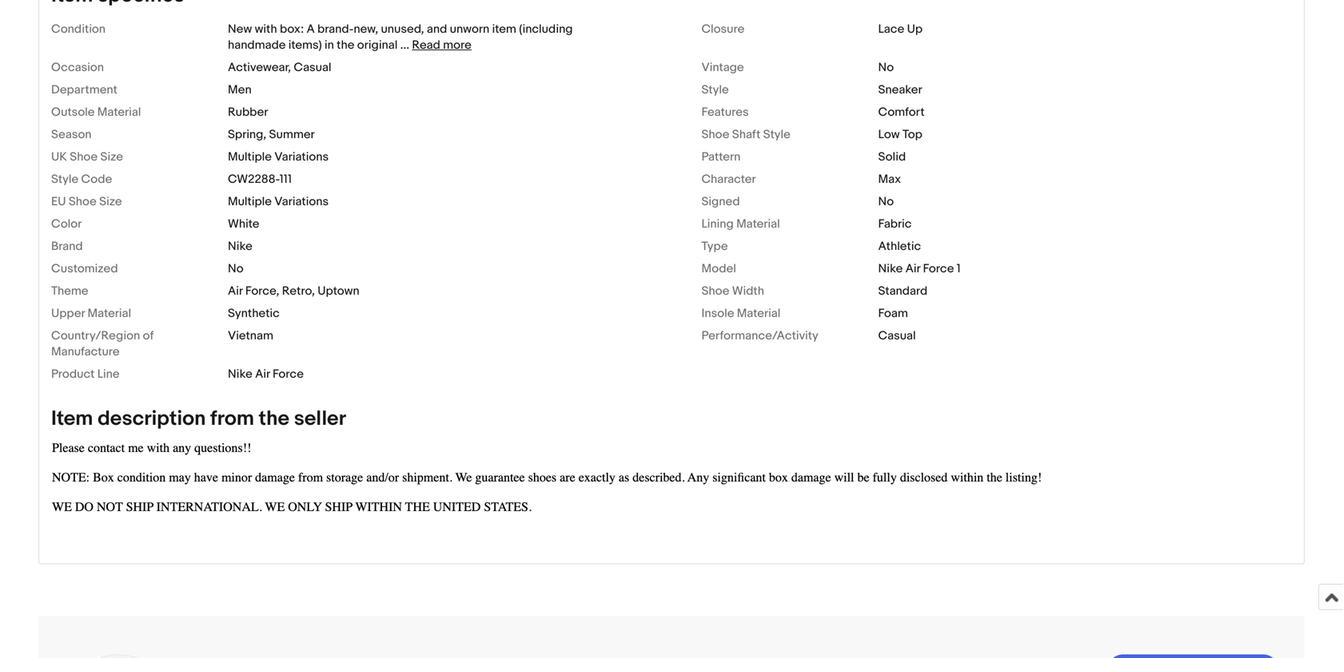 Task type: describe. For each thing, give the bounding box(es) containing it.
theme
[[51, 284, 88, 299]]

the inside new with box: a brand-new, unused, and unworn item (including handmade items) in the original ...
[[337, 38, 355, 52]]

signed
[[702, 195, 740, 209]]

synthetic
[[228, 307, 280, 321]]

from
[[210, 407, 254, 432]]

a
[[307, 22, 315, 36]]

material for lining material
[[737, 217, 780, 231]]

style code
[[51, 172, 112, 187]]

color
[[51, 217, 82, 231]]

type
[[702, 239, 728, 254]]

condition
[[51, 22, 106, 36]]

multiple variations for eu shoe size
[[228, 195, 329, 209]]

new with box: a brand-new, unused, and unworn item (including handmade items) in the original ...
[[228, 22, 573, 52]]

foam
[[878, 307, 908, 321]]

character
[[702, 172, 756, 187]]

item description from the seller
[[51, 407, 346, 432]]

standard
[[878, 284, 928, 299]]

line
[[97, 367, 120, 382]]

sneaker
[[878, 83, 923, 97]]

111
[[280, 172, 292, 187]]

nike for nike
[[228, 239, 253, 254]]

solid
[[878, 150, 906, 164]]

rubber
[[228, 105, 268, 120]]

low top
[[878, 128, 923, 142]]

outsole
[[51, 105, 95, 120]]

country/region of manufacture
[[51, 329, 154, 359]]

brand
[[51, 239, 83, 254]]

men
[[228, 83, 252, 97]]

white
[[228, 217, 259, 231]]

country/region
[[51, 329, 140, 343]]

top
[[903, 128, 923, 142]]

and
[[427, 22, 447, 36]]

shoe up the style code at the top left
[[70, 150, 98, 164]]

of
[[143, 329, 154, 343]]

spring, summer
[[228, 128, 315, 142]]

product
[[51, 367, 95, 382]]

read
[[412, 38, 440, 52]]

shaft
[[732, 128, 761, 142]]

lining
[[702, 217, 734, 231]]

seller
[[294, 407, 346, 432]]

multiple variations for uk shoe size
[[228, 150, 329, 164]]

...
[[400, 38, 409, 52]]

no for customized
[[228, 262, 244, 276]]

unworn
[[450, 22, 490, 36]]

closure
[[702, 22, 745, 36]]

no for signed
[[878, 195, 894, 209]]

multiple for eu shoe size
[[228, 195, 272, 209]]

item
[[492, 22, 516, 36]]

nike air force 1
[[878, 262, 961, 276]]

lace
[[878, 22, 905, 36]]

style for style
[[702, 83, 729, 97]]

shoe width
[[702, 284, 764, 299]]

items)
[[288, 38, 322, 52]]

insole material
[[702, 307, 781, 321]]

eu
[[51, 195, 66, 209]]

cw2288-
[[228, 172, 280, 187]]

(including
[[519, 22, 573, 36]]

size for uk shoe size
[[100, 150, 123, 164]]

retro,
[[282, 284, 315, 299]]

spring,
[[228, 128, 266, 142]]

upper
[[51, 307, 85, 321]]

occasion
[[51, 60, 104, 75]]

brand-
[[317, 22, 354, 36]]

athletic
[[878, 239, 921, 254]]

upper material
[[51, 307, 131, 321]]

pattern
[[702, 150, 741, 164]]

original
[[357, 38, 398, 52]]

air for nike air force 1
[[906, 262, 920, 276]]

force for nike air force 1
[[923, 262, 954, 276]]

model
[[702, 262, 736, 276]]

more
[[443, 38, 472, 52]]

uk
[[51, 150, 67, 164]]

variations for eu shoe size
[[275, 195, 329, 209]]

multiple for uk shoe size
[[228, 150, 272, 164]]

air for nike air force
[[255, 367, 270, 382]]

in
[[325, 38, 334, 52]]

features
[[702, 105, 749, 120]]

width
[[732, 284, 764, 299]]



Task type: locate. For each thing, give the bounding box(es) containing it.
style
[[702, 83, 729, 97], [763, 128, 791, 142], [51, 172, 78, 187]]

shoe down the style code at the top left
[[69, 195, 97, 209]]

force for nike air force
[[273, 367, 304, 382]]

nike air force
[[228, 367, 304, 382]]

multiple variations down 'spring, summer'
[[228, 150, 329, 164]]

casual
[[294, 60, 331, 75], [878, 329, 916, 343]]

1 vertical spatial style
[[763, 128, 791, 142]]

nike down vietnam
[[228, 367, 253, 382]]

1 vertical spatial force
[[273, 367, 304, 382]]

code
[[81, 172, 112, 187]]

0 vertical spatial casual
[[294, 60, 331, 75]]

box:
[[280, 22, 304, 36]]

size up code
[[100, 150, 123, 164]]

nike down white
[[228, 239, 253, 254]]

handmade
[[228, 38, 286, 52]]

1 vertical spatial size
[[99, 195, 122, 209]]

style for style code
[[51, 172, 78, 187]]

air force, retro, uptown
[[228, 284, 360, 299]]

1 horizontal spatial casual
[[878, 329, 916, 343]]

performance/activity
[[702, 329, 819, 343]]

uk shoe size
[[51, 150, 123, 164]]

style right shaft
[[763, 128, 791, 142]]

1 vertical spatial multiple
[[228, 195, 272, 209]]

activewear, casual
[[228, 60, 331, 75]]

1 horizontal spatial style
[[702, 83, 729, 97]]

0 vertical spatial force
[[923, 262, 954, 276]]

force left 1
[[923, 262, 954, 276]]

1 vertical spatial nike
[[878, 262, 903, 276]]

air up standard
[[906, 262, 920, 276]]

0 vertical spatial the
[[337, 38, 355, 52]]

1 horizontal spatial force
[[923, 262, 954, 276]]

material
[[97, 105, 141, 120], [737, 217, 780, 231], [88, 307, 131, 321], [737, 307, 781, 321]]

with
[[255, 22, 277, 36]]

activewear,
[[228, 60, 291, 75]]

outsole material
[[51, 105, 141, 120]]

2 multiple from the top
[[228, 195, 272, 209]]

2 multiple variations from the top
[[228, 195, 329, 209]]

0 vertical spatial variations
[[275, 150, 329, 164]]

multiple down cw2288-
[[228, 195, 272, 209]]

material down department
[[97, 105, 141, 120]]

shoe shaft style
[[702, 128, 791, 142]]

multiple down spring,
[[228, 150, 272, 164]]

vintage
[[702, 60, 744, 75]]

shoe up pattern
[[702, 128, 730, 142]]

0 horizontal spatial force
[[273, 367, 304, 382]]

up
[[907, 22, 923, 36]]

the right in
[[337, 38, 355, 52]]

style down uk
[[51, 172, 78, 187]]

style down vintage at right top
[[702, 83, 729, 97]]

1
[[957, 262, 961, 276]]

0 vertical spatial air
[[906, 262, 920, 276]]

cw2288-111
[[228, 172, 292, 187]]

air down vietnam
[[255, 367, 270, 382]]

nike
[[228, 239, 253, 254], [878, 262, 903, 276], [228, 367, 253, 382]]

shoe up insole
[[702, 284, 730, 299]]

read more button
[[412, 38, 472, 52]]

variations down summer
[[275, 150, 329, 164]]

uptown
[[318, 284, 360, 299]]

fabric
[[878, 217, 912, 231]]

no
[[878, 60, 894, 75], [878, 195, 894, 209], [228, 262, 244, 276]]

1 vertical spatial casual
[[878, 329, 916, 343]]

lace up
[[878, 22, 923, 36]]

no for vintage
[[878, 60, 894, 75]]

season
[[51, 128, 92, 142]]

multiple variations down 111
[[228, 195, 329, 209]]

2 vertical spatial air
[[255, 367, 270, 382]]

manufacture
[[51, 345, 120, 359]]

2 vertical spatial no
[[228, 262, 244, 276]]

1 multiple from the top
[[228, 150, 272, 164]]

2 vertical spatial style
[[51, 172, 78, 187]]

size for eu shoe size
[[99, 195, 122, 209]]

the right the from
[[259, 407, 289, 432]]

item
[[51, 407, 93, 432]]

casual down items)
[[294, 60, 331, 75]]

2 horizontal spatial air
[[906, 262, 920, 276]]

multiple
[[228, 150, 272, 164], [228, 195, 272, 209]]

1 multiple variations from the top
[[228, 150, 329, 164]]

vietnam
[[228, 329, 273, 343]]

eu shoe size
[[51, 195, 122, 209]]

force down vietnam
[[273, 367, 304, 382]]

nike for nike air force
[[228, 367, 253, 382]]

0 vertical spatial no
[[878, 60, 894, 75]]

material up country/region
[[88, 307, 131, 321]]

no down max
[[878, 195, 894, 209]]

0 horizontal spatial the
[[259, 407, 289, 432]]

air left force,
[[228, 284, 243, 299]]

read more
[[412, 38, 472, 52]]

customized
[[51, 262, 118, 276]]

1 vertical spatial no
[[878, 195, 894, 209]]

air
[[906, 262, 920, 276], [228, 284, 243, 299], [255, 367, 270, 382]]

material for insole material
[[737, 307, 781, 321]]

material right lining
[[737, 217, 780, 231]]

no down white
[[228, 262, 244, 276]]

1 vertical spatial the
[[259, 407, 289, 432]]

0 horizontal spatial style
[[51, 172, 78, 187]]

product line
[[51, 367, 120, 382]]

no up sneaker
[[878, 60, 894, 75]]

material up performance/activity on the right
[[737, 307, 781, 321]]

0 horizontal spatial air
[[228, 284, 243, 299]]

the
[[337, 38, 355, 52], [259, 407, 289, 432]]

size down code
[[99, 195, 122, 209]]

max
[[878, 172, 901, 187]]

2 variations from the top
[[275, 195, 329, 209]]

new
[[228, 22, 252, 36]]

low
[[878, 128, 900, 142]]

0 vertical spatial nike
[[228, 239, 253, 254]]

nike for nike air force 1
[[878, 262, 903, 276]]

0 horizontal spatial casual
[[294, 60, 331, 75]]

variations for uk shoe size
[[275, 150, 329, 164]]

unused,
[[381, 22, 424, 36]]

2 horizontal spatial style
[[763, 128, 791, 142]]

1 horizontal spatial air
[[255, 367, 270, 382]]

new,
[[354, 22, 378, 36]]

nike down athletic
[[878, 262, 903, 276]]

variations down 111
[[275, 195, 329, 209]]

insole
[[702, 307, 734, 321]]

0 vertical spatial multiple variations
[[228, 150, 329, 164]]

1 vertical spatial air
[[228, 284, 243, 299]]

1 variations from the top
[[275, 150, 329, 164]]

0 vertical spatial size
[[100, 150, 123, 164]]

1 horizontal spatial the
[[337, 38, 355, 52]]

multiple variations
[[228, 150, 329, 164], [228, 195, 329, 209]]

summer
[[269, 128, 315, 142]]

force
[[923, 262, 954, 276], [273, 367, 304, 382]]

casual down foam
[[878, 329, 916, 343]]

material for outsole material
[[97, 105, 141, 120]]

2 vertical spatial nike
[[228, 367, 253, 382]]

force,
[[245, 284, 279, 299]]

0 vertical spatial multiple
[[228, 150, 272, 164]]

variations
[[275, 150, 329, 164], [275, 195, 329, 209]]

1 vertical spatial multiple variations
[[228, 195, 329, 209]]

1 vertical spatial variations
[[275, 195, 329, 209]]

comfort
[[878, 105, 925, 120]]

description
[[98, 407, 206, 432]]

department
[[51, 83, 117, 97]]

0 vertical spatial style
[[702, 83, 729, 97]]

material for upper material
[[88, 307, 131, 321]]



Task type: vqa. For each thing, say whether or not it's contained in the screenshot.
the top "(Over"
no



